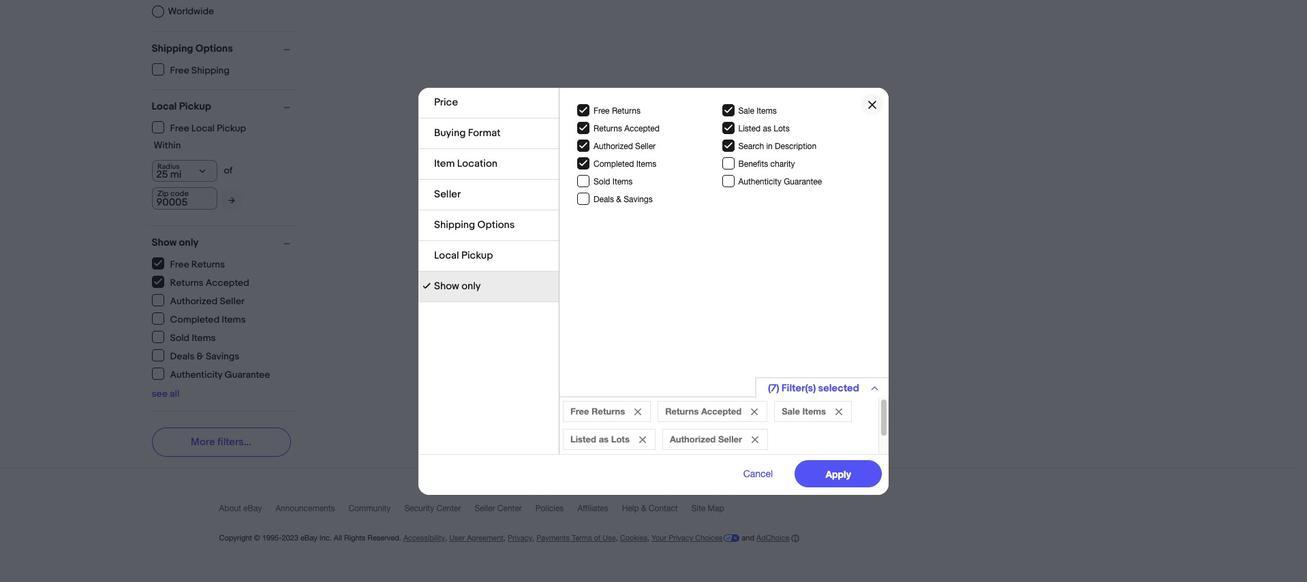 Task type: describe. For each thing, give the bounding box(es) containing it.
0 horizontal spatial options
[[195, 42, 233, 55]]

within
[[154, 140, 181, 151]]

completed items link
[[152, 313, 247, 325]]

show only button
[[152, 237, 296, 249]]

returns accepted link
[[152, 276, 250, 289]]

0 vertical spatial shipping options
[[152, 42, 233, 55]]

see
[[152, 389, 168, 400]]

copyright
[[219, 534, 252, 543]]

deals & savings inside deals & savings link
[[170, 351, 239, 362]]

0 vertical spatial completed
[[594, 159, 634, 169]]

1 vertical spatial shipping
[[191, 64, 230, 76]]

2 vertical spatial returns accepted
[[665, 406, 742, 417]]

(7) filter(s) selected
[[768, 382, 860, 395]]

pickup inside tab list
[[461, 249, 493, 262]]

security center
[[404, 504, 461, 514]]

free for free shipping link
[[170, 64, 189, 76]]

©
[[254, 534, 260, 543]]

show inside "tab"
[[434, 280, 459, 293]]

shipping options button
[[152, 42, 296, 55]]

1 vertical spatial of
[[594, 534, 601, 543]]

shipping inside tab list
[[434, 218, 475, 231]]

help & contact
[[622, 504, 678, 514]]

1 vertical spatial returns accepted
[[170, 277, 249, 289]]

(7) filter(s) selected button
[[755, 377, 889, 398]]

buying format
[[434, 126, 501, 139]]

price
[[434, 96, 458, 109]]

free local pickup
[[170, 122, 246, 134]]

0 vertical spatial local
[[152, 100, 177, 113]]

user
[[449, 534, 465, 543]]

1 horizontal spatial pickup
[[217, 122, 246, 134]]

payments
[[537, 534, 570, 543]]

1 vertical spatial guarantee
[[225, 369, 270, 381]]

1 vertical spatial authorized seller
[[170, 295, 245, 307]]

cancel button
[[728, 460, 788, 488]]

format
[[468, 126, 501, 139]]

agreement
[[467, 534, 504, 543]]

announcements
[[276, 504, 335, 514]]

item
[[434, 157, 455, 170]]

remove filter - show only - listed as lots image
[[639, 437, 646, 443]]

seller center
[[475, 504, 522, 514]]

all
[[170, 389, 180, 400]]

about ebay link
[[219, 504, 276, 520]]

1 vertical spatial sale
[[782, 406, 800, 417]]

5 , from the left
[[648, 534, 650, 543]]

adchoice
[[757, 534, 790, 543]]

0 horizontal spatial sale items
[[739, 106, 777, 116]]

cancel
[[743, 469, 773, 480]]

0 vertical spatial &
[[616, 195, 622, 204]]

your privacy choices link
[[652, 534, 740, 543]]

item location
[[434, 157, 498, 170]]

2 vertical spatial accepted
[[701, 406, 742, 417]]

0 vertical spatial authorized
[[594, 141, 633, 151]]

free returns link
[[152, 258, 226, 270]]

filters...
[[217, 436, 251, 449]]

0 vertical spatial ebay
[[243, 504, 262, 514]]

user agreement link
[[449, 534, 504, 543]]

community
[[349, 504, 391, 514]]

remove filter - show only - sale items image
[[836, 409, 843, 415]]

more filters... button
[[152, 428, 291, 457]]

privacy link
[[508, 534, 532, 543]]

(7)
[[768, 382, 779, 395]]

sold items link
[[152, 331, 217, 344]]

free shipping
[[170, 64, 230, 76]]

show only tab
[[419, 272, 559, 302]]

2023
[[282, 534, 298, 543]]

accessibility link
[[403, 534, 445, 543]]

1 horizontal spatial local
[[191, 122, 215, 134]]

1 vertical spatial shipping options
[[434, 218, 515, 231]]

0 horizontal spatial authorized
[[170, 295, 218, 307]]

0 vertical spatial savings
[[624, 195, 653, 204]]

remove filter - show only - authorized seller image
[[752, 437, 759, 443]]

more filters...
[[191, 436, 251, 449]]

see all button
[[152, 389, 180, 400]]

0 vertical spatial accepted
[[625, 124, 660, 133]]

2 privacy from the left
[[669, 534, 693, 543]]

0 horizontal spatial listed as lots
[[571, 434, 630, 445]]

1 horizontal spatial sold items
[[594, 177, 633, 186]]

2 vertical spatial authorized seller
[[670, 434, 742, 445]]

1 , from the left
[[445, 534, 447, 543]]

show only inside "tab"
[[434, 280, 481, 293]]

0 vertical spatial authenticity guarantee
[[739, 177, 822, 186]]

announcements link
[[276, 504, 349, 520]]

remove filter - show only - returns accepted image
[[751, 409, 758, 415]]

0 vertical spatial local pickup
[[152, 100, 211, 113]]

accessibility
[[403, 534, 445, 543]]

help
[[622, 504, 639, 514]]

rights
[[344, 534, 366, 543]]

filter(s)
[[782, 382, 816, 395]]

0 vertical spatial returns accepted
[[594, 124, 660, 133]]

charity
[[771, 159, 795, 169]]

buying
[[434, 126, 466, 139]]

0 vertical spatial guarantee
[[784, 177, 822, 186]]

0 vertical spatial lots
[[774, 124, 790, 133]]

1 horizontal spatial deals & savings
[[594, 195, 653, 204]]

options inside tab list
[[478, 218, 515, 231]]

returns inside free returns link
[[191, 259, 225, 270]]

1 vertical spatial ebay
[[301, 534, 318, 543]]

0 vertical spatial sale
[[739, 106, 754, 116]]

0 vertical spatial free returns
[[594, 106, 641, 116]]

1 horizontal spatial sale items
[[782, 406, 826, 417]]

0 horizontal spatial deals
[[170, 351, 195, 362]]

1 vertical spatial sold items
[[170, 332, 216, 344]]

and
[[742, 534, 755, 543]]

site map
[[692, 504, 724, 514]]

more
[[191, 436, 215, 449]]

contact
[[649, 504, 678, 514]]

site map link
[[692, 504, 738, 520]]

0 vertical spatial only
[[179, 237, 199, 249]]

1 vertical spatial listed
[[571, 434, 596, 445]]

0 horizontal spatial &
[[197, 351, 204, 362]]

0 horizontal spatial show only
[[152, 237, 199, 249]]

cookies
[[620, 534, 648, 543]]

1 vertical spatial lots
[[611, 434, 630, 445]]

0 vertical spatial shipping
[[152, 42, 193, 55]]

1 vertical spatial accepted
[[206, 277, 249, 289]]

2 vertical spatial free returns
[[571, 406, 625, 417]]

payments terms of use link
[[537, 534, 616, 543]]

reserved.
[[368, 534, 401, 543]]

in
[[766, 141, 773, 151]]

1 privacy from the left
[[508, 534, 532, 543]]

search
[[739, 141, 764, 151]]

selected
[[818, 382, 860, 395]]

0 vertical spatial authorized seller
[[594, 141, 656, 151]]

adchoice link
[[757, 534, 800, 543]]

1 vertical spatial free returns
[[170, 259, 225, 270]]

seller inside seller center link
[[475, 504, 495, 514]]

1 vertical spatial authenticity
[[170, 369, 222, 381]]



Task type: vqa. For each thing, say whether or not it's contained in the screenshot.
Condition: Any Condition popup button
no



Task type: locate. For each thing, give the bounding box(es) containing it.
sold items
[[594, 177, 633, 186], [170, 332, 216, 344]]

2 horizontal spatial returns accepted
[[665, 406, 742, 417]]

1 horizontal spatial as
[[763, 124, 772, 133]]

listed as lots
[[739, 124, 790, 133], [571, 434, 630, 445]]

0 vertical spatial show
[[152, 237, 177, 249]]

1 horizontal spatial shipping options
[[434, 218, 515, 231]]

returns inside "returns accepted" link
[[170, 277, 204, 289]]

affiliates link
[[578, 504, 622, 520]]

copyright © 1995-2023 ebay inc. all rights reserved. accessibility , user agreement , privacy , payments terms of use , cookies , your privacy choices
[[219, 534, 723, 543]]

0 vertical spatial show only
[[152, 237, 199, 249]]

sale
[[739, 106, 754, 116], [782, 406, 800, 417]]

pickup up free local pickup link
[[179, 100, 211, 113]]

0 horizontal spatial authenticity
[[170, 369, 222, 381]]

about ebay
[[219, 504, 262, 514]]

0 vertical spatial deals
[[594, 195, 614, 204]]

local
[[152, 100, 177, 113], [191, 122, 215, 134], [434, 249, 459, 262]]

0 horizontal spatial completed
[[170, 314, 220, 325]]

dialog containing price
[[0, 0, 1307, 583]]

0 vertical spatial options
[[195, 42, 233, 55]]

security center link
[[404, 504, 475, 520]]

free shipping link
[[152, 63, 230, 76]]

1 vertical spatial only
[[462, 280, 481, 293]]

pickup up show only "tab"
[[461, 249, 493, 262]]

apply within filter image
[[228, 196, 235, 205]]

0 vertical spatial completed items
[[594, 159, 657, 169]]

ebay right about
[[243, 504, 262, 514]]

show right filter applied icon
[[434, 280, 459, 293]]

worldwide link
[[152, 5, 214, 18]]

None text field
[[152, 187, 217, 210]]

show only right filter applied icon
[[434, 280, 481, 293]]

use
[[603, 534, 616, 543]]

choices
[[695, 534, 723, 543]]

about
[[219, 504, 241, 514]]

0 horizontal spatial pickup
[[179, 100, 211, 113]]

of up apply within filter icon
[[224, 165, 233, 177]]

map
[[708, 504, 724, 514]]

only up free returns link
[[179, 237, 199, 249]]

2 horizontal spatial authorized seller
[[670, 434, 742, 445]]

1995-
[[262, 534, 282, 543]]

4 , from the left
[[616, 534, 618, 543]]

0 vertical spatial sold
[[594, 177, 610, 186]]

location
[[457, 157, 498, 170]]

0 vertical spatial sold items
[[594, 177, 633, 186]]

1 vertical spatial completed items
[[170, 314, 246, 325]]

1 vertical spatial deals & savings
[[170, 351, 239, 362]]

of left use
[[594, 534, 601, 543]]

authenticity guarantee down deals & savings link
[[170, 369, 270, 381]]

2 horizontal spatial accepted
[[701, 406, 742, 417]]

listed left remove filter - show only - listed as lots 'icon'
[[571, 434, 596, 445]]

lots left remove filter - show only - listed as lots 'icon'
[[611, 434, 630, 445]]

show
[[152, 237, 177, 249], [434, 280, 459, 293]]

search in description
[[739, 141, 817, 151]]

1 horizontal spatial completed items
[[594, 159, 657, 169]]

options up free shipping
[[195, 42, 233, 55]]

authenticity inside dialog
[[739, 177, 782, 186]]

shipping
[[152, 42, 193, 55], [191, 64, 230, 76], [434, 218, 475, 231]]

0 horizontal spatial accepted
[[206, 277, 249, 289]]

0 vertical spatial listed
[[739, 124, 761, 133]]

worldwide
[[168, 5, 214, 17]]

0 horizontal spatial local pickup
[[152, 100, 211, 113]]

0 vertical spatial as
[[763, 124, 772, 133]]

listed as lots up in
[[739, 124, 790, 133]]

sale items up search
[[739, 106, 777, 116]]

show only
[[152, 237, 199, 249], [434, 280, 481, 293]]

0 horizontal spatial shipping options
[[152, 42, 233, 55]]

guarantee
[[784, 177, 822, 186], [225, 369, 270, 381]]

tab list containing price
[[419, 88, 559, 302]]

0 vertical spatial authenticity
[[739, 177, 782, 186]]

local pickup button
[[152, 100, 296, 113]]

security
[[404, 504, 434, 514]]

1 vertical spatial listed as lots
[[571, 434, 630, 445]]

free local pickup link
[[152, 121, 247, 134]]

0 vertical spatial listed as lots
[[739, 124, 790, 133]]

1 horizontal spatial of
[[594, 534, 601, 543]]

lots up search in description at the right
[[774, 124, 790, 133]]

1 horizontal spatial ebay
[[301, 534, 318, 543]]

0 horizontal spatial sale
[[739, 106, 754, 116]]

free
[[170, 64, 189, 76], [594, 106, 610, 116], [170, 122, 189, 134], [170, 259, 189, 270], [571, 406, 589, 417]]

, left user
[[445, 534, 447, 543]]

as
[[763, 124, 772, 133], [599, 434, 609, 445]]

shipping options down location
[[434, 218, 515, 231]]

1 horizontal spatial authenticity guarantee
[[739, 177, 822, 186]]

options up show only "tab"
[[478, 218, 515, 231]]

sale up search
[[739, 106, 754, 116]]

2 horizontal spatial pickup
[[461, 249, 493, 262]]

local pickup up show only "tab"
[[434, 249, 493, 262]]

1 horizontal spatial show only
[[434, 280, 481, 293]]

shipping down the shipping options dropdown button
[[191, 64, 230, 76]]

3 , from the left
[[532, 534, 534, 543]]

0 horizontal spatial of
[[224, 165, 233, 177]]

dialog
[[0, 0, 1307, 583]]

sale items down filter(s)
[[782, 406, 826, 417]]

shipping down item at the left top of the page
[[434, 218, 475, 231]]

guarantee down deals & savings link
[[225, 369, 270, 381]]

pickup
[[179, 100, 211, 113], [217, 122, 246, 134], [461, 249, 493, 262]]

as left remove filter - show only - listed as lots 'icon'
[[599, 434, 609, 445]]

1 vertical spatial options
[[478, 218, 515, 231]]

as up in
[[763, 124, 772, 133]]

0 vertical spatial of
[[224, 165, 233, 177]]

benefits charity
[[739, 159, 795, 169]]

,
[[445, 534, 447, 543], [504, 534, 506, 543], [532, 534, 534, 543], [616, 534, 618, 543], [648, 534, 650, 543]]

site
[[692, 504, 706, 514]]

authenticity down deals & savings link
[[170, 369, 222, 381]]

local pickup inside tab list
[[434, 249, 493, 262]]

cookies link
[[620, 534, 648, 543]]

center for seller center
[[497, 504, 522, 514]]

local pickup
[[152, 100, 211, 113], [434, 249, 493, 262]]

seller center link
[[475, 504, 536, 520]]

authenticity guarantee link
[[152, 368, 271, 381]]

policies
[[536, 504, 564, 514]]

0 horizontal spatial authorized seller
[[170, 295, 245, 307]]

1 horizontal spatial completed
[[594, 159, 634, 169]]

, left cookies on the bottom left of the page
[[616, 534, 618, 543]]

local up within
[[152, 100, 177, 113]]

seller inside authorized seller link
[[220, 295, 245, 307]]

0 horizontal spatial local
[[152, 100, 177, 113]]

0 horizontal spatial sold items
[[170, 332, 216, 344]]

authenticity down the benefits
[[739, 177, 782, 186]]

filter applied image
[[423, 282, 431, 290]]

only right filter applied icon
[[462, 280, 481, 293]]

2 vertical spatial authorized
[[670, 434, 716, 445]]

1 horizontal spatial sold
[[594, 177, 610, 186]]

1 horizontal spatial savings
[[624, 195, 653, 204]]

free for free returns link
[[170, 259, 189, 270]]

0 horizontal spatial returns accepted
[[170, 277, 249, 289]]

affiliates
[[578, 504, 609, 514]]

2 horizontal spatial local
[[434, 249, 459, 262]]

authorized seller link
[[152, 294, 245, 307]]

1 center from the left
[[437, 504, 461, 514]]

center for security center
[[437, 504, 461, 514]]

2 , from the left
[[504, 534, 506, 543]]

sale down filter(s)
[[782, 406, 800, 417]]

0 horizontal spatial center
[[437, 504, 461, 514]]

local pickup up free local pickup link
[[152, 100, 211, 113]]

shipping options up free shipping link
[[152, 42, 233, 55]]

local down local pickup dropdown button
[[191, 122, 215, 134]]

0 horizontal spatial only
[[179, 237, 199, 249]]

only inside show only "tab"
[[462, 280, 481, 293]]

0 horizontal spatial completed items
[[170, 314, 246, 325]]

help & contact link
[[622, 504, 692, 520]]

listed as lots left remove filter - show only - listed as lots 'icon'
[[571, 434, 630, 445]]

see all
[[152, 389, 180, 400]]

0 horizontal spatial savings
[[206, 351, 239, 362]]

0 horizontal spatial as
[[599, 434, 609, 445]]

1 vertical spatial as
[[599, 434, 609, 445]]

lots
[[774, 124, 790, 133], [611, 434, 630, 445]]

1 horizontal spatial authenticity
[[739, 177, 782, 186]]

all
[[334, 534, 342, 543]]

, left privacy link on the bottom of page
[[504, 534, 506, 543]]

1 horizontal spatial guarantee
[[784, 177, 822, 186]]

listed
[[739, 124, 761, 133], [571, 434, 596, 445]]

center right security
[[437, 504, 461, 514]]

0 horizontal spatial show
[[152, 237, 177, 249]]

1 horizontal spatial local pickup
[[434, 249, 493, 262]]

remove filter - show only - free returns image
[[635, 409, 642, 415]]

center up privacy link on the bottom of page
[[497, 504, 522, 514]]

privacy
[[508, 534, 532, 543], [669, 534, 693, 543]]

guarantee down charity
[[784, 177, 822, 186]]

community link
[[349, 504, 404, 520]]

2 horizontal spatial &
[[641, 504, 647, 514]]

sale items
[[739, 106, 777, 116], [782, 406, 826, 417]]

terms
[[572, 534, 592, 543]]

1 vertical spatial sold
[[170, 332, 190, 344]]

deals & savings link
[[152, 350, 240, 362]]

policies link
[[536, 504, 578, 520]]

0 horizontal spatial authenticity guarantee
[[170, 369, 270, 381]]

your
[[652, 534, 667, 543]]

tab list
[[419, 88, 559, 302]]

free for free local pickup link
[[170, 122, 189, 134]]

, left your
[[648, 534, 650, 543]]

0 horizontal spatial listed
[[571, 434, 596, 445]]

2 center from the left
[[497, 504, 522, 514]]

ebay left inc.
[[301, 534, 318, 543]]

deals
[[594, 195, 614, 204], [170, 351, 195, 362]]

of
[[224, 165, 233, 177], [594, 534, 601, 543]]

show up free returns link
[[152, 237, 177, 249]]

show only up free returns link
[[152, 237, 199, 249]]

0 horizontal spatial guarantee
[[225, 369, 270, 381]]

& inside "link"
[[641, 504, 647, 514]]

shipping up free shipping link
[[152, 42, 193, 55]]

seller
[[635, 141, 656, 151], [434, 188, 461, 201], [220, 295, 245, 307], [718, 434, 742, 445], [475, 504, 495, 514]]

local up show only "tab"
[[434, 249, 459, 262]]

pickup down local pickup dropdown button
[[217, 122, 246, 134]]

privacy right your
[[669, 534, 693, 543]]

1 horizontal spatial privacy
[[669, 534, 693, 543]]

inc.
[[320, 534, 332, 543]]

apply
[[826, 468, 851, 480]]

2 vertical spatial local
[[434, 249, 459, 262]]

only
[[179, 237, 199, 249], [462, 280, 481, 293]]

items
[[757, 106, 777, 116], [636, 159, 657, 169], [613, 177, 633, 186], [222, 314, 246, 325], [192, 332, 216, 344], [803, 406, 826, 417]]

1 vertical spatial authorized
[[170, 295, 218, 307]]

listed up search
[[739, 124, 761, 133]]

, left payments
[[532, 534, 534, 543]]

authenticity guarantee down charity
[[739, 177, 822, 186]]

completed
[[594, 159, 634, 169], [170, 314, 220, 325]]

savings
[[624, 195, 653, 204], [206, 351, 239, 362]]

1 vertical spatial &
[[197, 351, 204, 362]]

benefits
[[739, 159, 768, 169]]

and adchoice
[[740, 534, 790, 543]]

description
[[775, 141, 817, 151]]

1 vertical spatial local
[[191, 122, 215, 134]]

deals & savings
[[594, 195, 653, 204], [170, 351, 239, 362]]

apply button
[[795, 460, 882, 488]]

privacy down seller center link
[[508, 534, 532, 543]]

free returns
[[594, 106, 641, 116], [170, 259, 225, 270], [571, 406, 625, 417]]

options
[[195, 42, 233, 55], [478, 218, 515, 231]]

2 vertical spatial pickup
[[461, 249, 493, 262]]

authenticity guarantee
[[739, 177, 822, 186], [170, 369, 270, 381]]

1 vertical spatial savings
[[206, 351, 239, 362]]

1 vertical spatial authenticity guarantee
[[170, 369, 270, 381]]

returns accepted
[[594, 124, 660, 133], [170, 277, 249, 289], [665, 406, 742, 417]]

1 horizontal spatial listed as lots
[[739, 124, 790, 133]]



